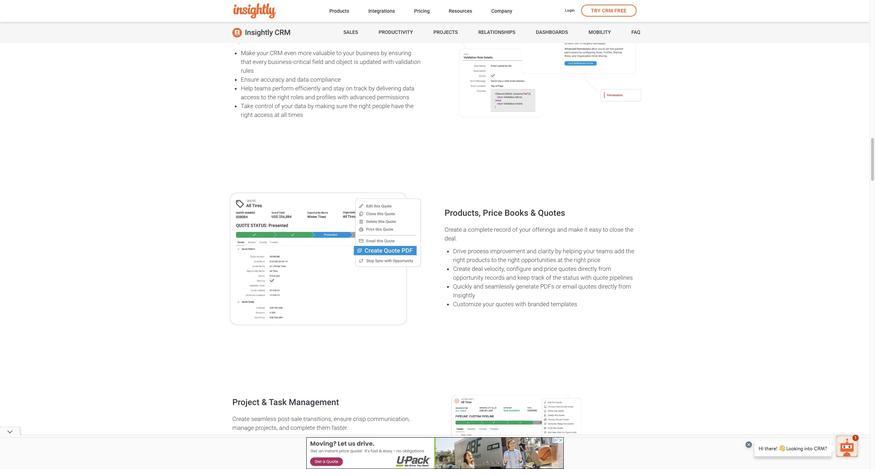 Task type: locate. For each thing, give the bounding box(es) containing it.
email
[[563, 283, 577, 290]]

track inside drive process improvement and clarity by helping your teams add the right products to the right opportunities at the right price create deal velocity, configure and price quotes directly from opportunity records and keep track of the status with quote pipelines quickly and seamlessly generate pdfs or email quotes directly from insightly customize your quotes with branded templates
[[532, 274, 545, 282]]

directly up quote
[[578, 266, 597, 273]]

all
[[281, 111, 287, 118], [256, 446, 262, 454]]

track up pdfs in the right bottom of the page
[[532, 274, 545, 282]]

1 horizontal spatial of
[[513, 226, 518, 233]]

0 vertical spatial opportunity
[[453, 274, 484, 282]]

directly
[[578, 266, 597, 273], [598, 283, 617, 290], [273, 455, 292, 462]]

quotes up status
[[559, 266, 577, 273]]

and up perform at the top left
[[286, 76, 296, 83]]

and down efficiently
[[305, 94, 315, 101]]

teams left the add
[[597, 248, 613, 255]]

compliance
[[310, 76, 341, 83]]

2 vertical spatial from
[[387, 446, 400, 454]]

0 vertical spatial access
[[241, 94, 260, 101]]

updated
[[360, 58, 381, 65]]

0 horizontal spatial insightly
[[245, 28, 273, 37]]

0 vertical spatial opportunities
[[522, 257, 556, 264]]

is left closed
[[396, 438, 400, 445]]

from
[[599, 266, 611, 273], [619, 283, 631, 290], [387, 446, 400, 454]]

of
[[275, 102, 280, 110], [513, 226, 518, 233], [546, 274, 552, 282]]

2 horizontal spatial from
[[619, 283, 631, 290]]

0 horizontal spatial more
[[298, 49, 312, 56]]

complete
[[468, 226, 493, 233], [291, 425, 315, 432], [338, 455, 362, 462]]

of right record
[[513, 226, 518, 233]]

pipelines
[[610, 274, 633, 282]]

complete inside create seamless post-sale transitions, ensure crisp communication, manage projects, and complete them faster.
[[291, 425, 315, 432]]

to inside create a complete record of your offerings and make it easy to close the deal.
[[603, 226, 608, 233]]

to up 'control' on the top left
[[261, 94, 266, 101]]

generate
[[516, 283, 539, 290]]

templates
[[551, 301, 577, 308]]

all inside the seamlessly convert opportunities to projects after the deal is closed copy all corresponding details, records, tasks and more from the opportunity directly in the project for complete visibility into customer requirements
[[256, 446, 262, 454]]

teams down the accuracy
[[255, 85, 271, 92]]

crm inside button
[[602, 8, 613, 13]]

0 horizontal spatial complete
[[291, 425, 315, 432]]

helping
[[563, 248, 582, 255]]

the right in
[[299, 455, 308, 462]]

with left the branded
[[516, 301, 527, 308]]

opportunity up customer
[[241, 455, 271, 462]]

to right easy
[[603, 226, 608, 233]]

drive
[[453, 248, 467, 255]]

1 horizontal spatial at
[[558, 257, 563, 264]]

is
[[354, 58, 358, 65], [396, 438, 400, 445]]

the down closed
[[402, 446, 410, 454]]

preserve
[[233, 28, 255, 35]]

stay
[[334, 85, 345, 92]]

and right data,
[[348, 28, 358, 35]]

0 vertical spatial is
[[354, 58, 358, 65]]

integrations
[[369, 8, 395, 14]]

0 vertical spatial &
[[296, 10, 301, 20]]

perform
[[273, 85, 294, 92]]

access up take
[[241, 94, 260, 101]]

deal up into
[[383, 438, 394, 445]]

deal down products
[[472, 266, 483, 273]]

0 vertical spatial crm
[[602, 8, 613, 13]]

0 horizontal spatial deal
[[383, 438, 394, 445]]

and down the post-
[[279, 425, 289, 432]]

2 vertical spatial directly
[[273, 455, 292, 462]]

create up manage
[[233, 416, 250, 423]]

directly down quote
[[598, 283, 617, 290]]

0 horizontal spatial teams
[[255, 85, 271, 92]]

1 vertical spatial opportunity
[[241, 455, 271, 462]]

insightly inside drive process improvement and clarity by helping your teams add the right products to the right opportunities at the right price create deal velocity, configure and price quotes directly from opportunity records and keep track of the status with quote pipelines quickly and seamlessly generate pdfs or email quotes directly from insightly customize your quotes with branded templates
[[453, 292, 475, 299]]

the right close
[[625, 226, 634, 233]]

crm for insightly
[[275, 28, 291, 37]]

insightly
[[245, 28, 273, 37], [453, 292, 475, 299]]

to inside the seamlessly convert opportunities to projects after the deal is closed copy all corresponding details, records, tasks and more from the opportunity directly in the project for complete visibility into customer requirements
[[330, 438, 335, 445]]

directly up requirements
[[273, 455, 292, 462]]

more inside make your crm even more valuable to your business by ensuring that every business-critical field and object is updated with validation rules ensure accuracy and data compliance help teams perform efficiently and stay on track by delivering data access to the right roles and profiles with advanced permissions take control of your data by making sure the right people have the right access at all times
[[298, 49, 312, 56]]

opportunities
[[522, 257, 556, 264], [294, 438, 329, 445]]

by left ensuring
[[381, 49, 387, 56]]

1 horizontal spatial deal
[[472, 266, 483, 273]]

all down seamlessly
[[256, 446, 262, 454]]

crm down the rules
[[275, 28, 291, 37]]

opportunities down clarity
[[522, 257, 556, 264]]

insightly inside insightly crm link
[[245, 28, 273, 37]]

insightly down quickly
[[453, 292, 475, 299]]

by up advanced
[[369, 85, 375, 92]]

velocity,
[[485, 266, 505, 273]]

by left making
[[308, 102, 314, 110]]

object
[[336, 58, 353, 65]]

complete down tasks in the bottom left of the page
[[338, 455, 362, 462]]

free
[[615, 8, 627, 13]]

permissions
[[343, 10, 391, 20]]

0 vertical spatial teams
[[255, 85, 271, 92]]

from up quote
[[599, 266, 611, 273]]

data down roles
[[295, 102, 306, 110]]

create inside create a complete record of your offerings and make it easy to close the deal.
[[445, 226, 462, 233]]

0 horizontal spatial from
[[387, 446, 400, 454]]

crm inside make your crm even more valuable to your business by ensuring that every business-critical field and object is updated with validation rules ensure accuracy and data compliance help teams perform efficiently and stay on track by delivering data access to the right roles and profiles with advanced permissions take control of your data by making sure the right people have the right access at all times
[[270, 49, 283, 56]]

0 horizontal spatial opportunity
[[241, 455, 271, 462]]

and down 'after'
[[361, 446, 371, 454]]

price
[[588, 257, 601, 264], [544, 266, 557, 273]]

data
[[257, 28, 269, 35], [297, 76, 309, 83], [403, 85, 415, 92], [295, 102, 306, 110]]

complete down the 'sale' in the bottom of the page
[[291, 425, 315, 432]]

closed
[[401, 438, 419, 445]]

to up records,
[[330, 438, 335, 445]]

in
[[293, 455, 298, 462]]

visibility
[[364, 455, 385, 462]]

1 vertical spatial insightly
[[453, 292, 475, 299]]

quotes down seamlessly
[[496, 301, 514, 308]]

products link
[[329, 7, 349, 16]]

0 horizontal spatial quotes
[[496, 301, 514, 308]]

0 vertical spatial track
[[354, 85, 367, 92]]

2 horizontal spatial &
[[531, 208, 536, 218]]

create inside create seamless post-sale transitions, ensure crisp communication, manage projects, and complete them faster.
[[233, 416, 250, 423]]

your up object
[[343, 49, 355, 56]]

from inside the seamlessly convert opportunities to projects after the deal is closed copy all corresponding details, records, tasks and more from the opportunity directly in the project for complete visibility into customer requirements
[[387, 446, 400, 454]]

2 vertical spatial complete
[[338, 455, 362, 462]]

1 vertical spatial directly
[[598, 283, 617, 290]]

1 horizontal spatial all
[[281, 111, 287, 118]]

deal inside the seamlessly convert opportunities to projects after the deal is closed copy all corresponding details, records, tasks and more from the opportunity directly in the project for complete visibility into customer requirements
[[383, 438, 394, 445]]

by
[[381, 49, 387, 56], [369, 85, 375, 92], [308, 102, 314, 110], [556, 248, 562, 255]]

and down configure on the right of page
[[506, 274, 516, 282]]

1 vertical spatial price
[[544, 266, 557, 273]]

1 vertical spatial of
[[513, 226, 518, 233]]

right down take
[[241, 111, 253, 118]]

configure
[[507, 266, 532, 273]]

status
[[563, 274, 579, 282]]

quote
[[593, 274, 608, 282]]

by right clarity
[[556, 248, 562, 255]]

your down books on the top of page
[[519, 226, 531, 233]]

0 vertical spatial more
[[298, 49, 312, 56]]

of inside create a complete record of your offerings and make it easy to close the deal.
[[513, 226, 518, 233]]

try crm free link
[[581, 5, 637, 17]]

0 horizontal spatial of
[[275, 102, 280, 110]]

track up advanced
[[354, 85, 367, 92]]

2 horizontal spatial of
[[546, 274, 552, 282]]

seamlessly
[[485, 283, 515, 290]]

task
[[269, 398, 287, 408]]

create a complete record of your offerings and make it easy to close the deal.
[[445, 226, 634, 242]]

1 vertical spatial complete
[[291, 425, 315, 432]]

2 vertical spatial create
[[233, 416, 250, 423]]

data inside preserve data integrity, capture quality data, and deliver great experiences.
[[257, 28, 269, 35]]

0 vertical spatial of
[[275, 102, 280, 110]]

management
[[289, 398, 339, 408]]

and inside create a complete record of your offerings and make it easy to close the deal.
[[557, 226, 567, 233]]

with
[[383, 58, 394, 65], [338, 94, 349, 101], [581, 274, 592, 282], [516, 301, 527, 308]]

data up experiences.
[[257, 28, 269, 35]]

1 horizontal spatial track
[[532, 274, 545, 282]]

more up critical
[[298, 49, 312, 56]]

1 vertical spatial deal
[[383, 438, 394, 445]]

& left task
[[262, 398, 267, 408]]

validation rules image
[[447, 9, 650, 123]]

to up object
[[336, 49, 342, 56]]

more up the visibility
[[372, 446, 386, 454]]

opportunity inside the seamlessly convert opportunities to projects after the deal is closed copy all corresponding details, records, tasks and more from the opportunity directly in the project for complete visibility into customer requirements
[[241, 455, 271, 462]]

1 horizontal spatial price
[[588, 257, 601, 264]]

insightly down 'validation'
[[245, 28, 273, 37]]

details,
[[303, 446, 321, 454]]

data up efficiently
[[297, 76, 309, 83]]

crm up business-
[[270, 49, 283, 56]]

your right the helping
[[584, 248, 595, 255]]

0 vertical spatial all
[[281, 111, 287, 118]]

of right 'control' on the top left
[[275, 102, 280, 110]]

with left quote
[[581, 274, 592, 282]]

requirements
[[268, 464, 302, 470]]

the right the add
[[626, 248, 634, 255]]

1 vertical spatial is
[[396, 438, 400, 445]]

crm right try
[[602, 8, 613, 13]]

from down pipelines
[[619, 283, 631, 290]]

1 horizontal spatial quotes
[[559, 266, 577, 273]]

0 horizontal spatial is
[[354, 58, 358, 65]]

0 vertical spatial at
[[274, 111, 280, 118]]

is inside make your crm even more valuable to your business by ensuring that every business-critical field and object is updated with validation rules ensure accuracy and data compliance help teams perform efficiently and stay on track by delivering data access to the right roles and profiles with advanced permissions take control of your data by making sure the right people have the right access at all times
[[354, 58, 358, 65]]

1 vertical spatial all
[[256, 446, 262, 454]]

1 horizontal spatial opportunity
[[453, 274, 484, 282]]

crm for try
[[602, 8, 613, 13]]

opportunity up quickly
[[453, 274, 484, 282]]

0 vertical spatial create
[[445, 226, 462, 233]]

records
[[485, 274, 505, 282]]

all left times
[[281, 111, 287, 118]]

insightly crm link
[[232, 22, 291, 43]]

crm
[[602, 8, 613, 13], [275, 28, 291, 37], [270, 49, 283, 56]]

and right configure on the right of page
[[533, 266, 543, 273]]

1 horizontal spatial &
[[296, 10, 301, 20]]

1 horizontal spatial complete
[[338, 455, 362, 462]]

teams inside drive process improvement and clarity by helping your teams add the right products to the right opportunities at the right price create deal velocity, configure and price quotes directly from opportunity records and keep track of the status with quote pipelines quickly and seamlessly generate pdfs or email quotes directly from insightly customize your quotes with branded templates
[[597, 248, 613, 255]]

& right books on the top of page
[[531, 208, 536, 218]]

your down seamlessly
[[483, 301, 494, 308]]

access
[[241, 94, 260, 101], [254, 111, 273, 118]]

efficiently
[[295, 85, 321, 92]]

opportunities up details, at the left bottom of page
[[294, 438, 329, 445]]

1 vertical spatial track
[[532, 274, 545, 282]]

1 horizontal spatial more
[[372, 446, 386, 454]]

your up every
[[257, 49, 268, 56]]

& right the rules
[[296, 10, 301, 20]]

1 vertical spatial quotes
[[579, 283, 597, 290]]

login
[[565, 8, 575, 13]]

the
[[268, 94, 276, 101], [349, 102, 358, 110], [405, 102, 414, 110], [625, 226, 634, 233], [626, 248, 634, 255], [498, 257, 507, 264], [564, 257, 573, 264], [553, 274, 561, 282], [373, 438, 382, 445], [402, 446, 410, 454], [299, 455, 308, 462]]

from up into
[[387, 446, 400, 454]]

at left times
[[274, 111, 280, 118]]

and up profiles
[[322, 85, 332, 92]]

opportunities inside drive process improvement and clarity by helping your teams add the right products to the right opportunities at the right price create deal velocity, configure and price quotes directly from opportunity records and keep track of the status with quote pipelines quickly and seamlessly generate pdfs or email quotes directly from insightly customize your quotes with branded templates
[[522, 257, 556, 264]]

1 horizontal spatial teams
[[597, 248, 613, 255]]

communication,
[[368, 416, 410, 423]]

1 vertical spatial at
[[558, 257, 563, 264]]

price up pdfs in the right bottom of the page
[[544, 266, 557, 273]]

0 horizontal spatial track
[[354, 85, 367, 92]]

relationships link
[[479, 22, 516, 43]]

experiences.
[[233, 37, 265, 44]]

to
[[336, 49, 342, 56], [261, 94, 266, 101], [603, 226, 608, 233], [492, 257, 497, 264], [330, 438, 335, 445]]

0 vertical spatial insightly
[[245, 28, 273, 37]]

and left make
[[557, 226, 567, 233]]

is right object
[[354, 58, 358, 65]]

1 vertical spatial teams
[[597, 248, 613, 255]]

0 vertical spatial deal
[[472, 266, 483, 273]]

1 vertical spatial opportunities
[[294, 438, 329, 445]]

more
[[298, 49, 312, 56], [372, 446, 386, 454]]

0 horizontal spatial at
[[274, 111, 280, 118]]

1 horizontal spatial is
[[396, 438, 400, 445]]

1 horizontal spatial insightly
[[453, 292, 475, 299]]

0 vertical spatial directly
[[578, 266, 597, 273]]

2 vertical spatial &
[[262, 398, 267, 408]]

the inside create a complete record of your offerings and make it easy to close the deal.
[[625, 226, 634, 233]]

2 horizontal spatial complete
[[468, 226, 493, 233]]

1 vertical spatial crm
[[275, 28, 291, 37]]

of up pdfs in the right bottom of the page
[[546, 274, 552, 282]]

1 horizontal spatial opportunities
[[522, 257, 556, 264]]

to up velocity,
[[492, 257, 497, 264]]

at up status
[[558, 257, 563, 264]]

try
[[591, 8, 601, 13]]

opportunities inside the seamlessly convert opportunities to projects after the deal is closed copy all corresponding details, records, tasks and more from the opportunity directly in the project for complete visibility into customer requirements
[[294, 438, 329, 445]]

customize
[[453, 301, 481, 308]]

create up quickly
[[453, 266, 471, 273]]

0 vertical spatial from
[[599, 266, 611, 273]]

faq link
[[632, 22, 641, 43]]

2 vertical spatial of
[[546, 274, 552, 282]]

complete right the a
[[468, 226, 493, 233]]

0 vertical spatial complete
[[468, 226, 493, 233]]

price up quote
[[588, 257, 601, 264]]

1 vertical spatial more
[[372, 446, 386, 454]]

0 horizontal spatial directly
[[273, 455, 292, 462]]

1 horizontal spatial directly
[[578, 266, 597, 273]]

0 horizontal spatial all
[[256, 446, 262, 454]]

right up configure on the right of page
[[508, 257, 520, 264]]

access down 'control' on the top left
[[254, 111, 273, 118]]

track
[[354, 85, 367, 92], [532, 274, 545, 282]]

0 horizontal spatial opportunities
[[294, 438, 329, 445]]

0 vertical spatial price
[[588, 257, 601, 264]]

1 vertical spatial create
[[453, 266, 471, 273]]

projects,
[[255, 425, 278, 432]]

create up deal.
[[445, 226, 462, 233]]

quotes down quote
[[579, 283, 597, 290]]

rules
[[241, 67, 254, 74]]

2 vertical spatial crm
[[270, 49, 283, 56]]

right down drive
[[453, 257, 465, 264]]



Task type: vqa. For each thing, say whether or not it's contained in the screenshot.
the 'teams,' in the left top of the page
no



Task type: describe. For each thing, give the bounding box(es) containing it.
insightly logo link
[[233, 3, 318, 19]]

sales
[[343, 29, 358, 35]]

accuracy
[[261, 76, 284, 83]]

seamlessly convert opportunities to projects after the deal is closed copy all corresponding details, records, tasks and more from the opportunity directly in the project for complete visibility into customer requirements
[[241, 438, 419, 470]]

branded
[[528, 301, 550, 308]]

pricing link
[[414, 7, 430, 16]]

seamlessly
[[241, 438, 271, 445]]

relationships
[[479, 29, 516, 35]]

0 vertical spatial quotes
[[559, 266, 577, 273]]

price
[[483, 208, 503, 218]]

the right 'after'
[[373, 438, 382, 445]]

for
[[329, 455, 336, 462]]

advanced
[[350, 94, 376, 101]]

opportunity inside drive process improvement and clarity by helping your teams add the right products to the right opportunities at the right price create deal velocity, configure and price quotes directly from opportunity records and keep track of the status with quote pipelines quickly and seamlessly generate pdfs or email quotes directly from insightly customize your quotes with branded templates
[[453, 274, 484, 282]]

offerings
[[532, 226, 556, 233]]

every
[[253, 58, 267, 65]]

customer
[[241, 464, 266, 470]]

create for project & task management
[[233, 416, 250, 423]]

ensure
[[241, 76, 259, 83]]

at inside drive process improvement and clarity by helping your teams add the right products to the right opportunities at the right price create deal velocity, configure and price quotes directly from opportunity records and keep track of the status with quote pipelines quickly and seamlessly generate pdfs or email quotes directly from insightly customize your quotes with branded templates
[[558, 257, 563, 264]]

help
[[241, 85, 253, 92]]

into
[[386, 455, 396, 462]]

easy
[[589, 226, 602, 233]]

at inside make your crm even more valuable to your business by ensuring that every business-critical field and object is updated with validation rules ensure accuracy and data compliance help teams perform efficiently and stay on track by delivering data access to the right roles and profiles with advanced permissions take control of your data by making sure the right people have the right access at all times
[[274, 111, 280, 118]]

take
[[241, 102, 253, 110]]

validation
[[233, 10, 271, 20]]

it
[[585, 226, 588, 233]]

right down perform at the top left
[[278, 94, 290, 101]]

is inside the seamlessly convert opportunities to projects after the deal is closed copy all corresponding details, records, tasks and more from the opportunity directly in the project for complete visibility into customer requirements
[[396, 438, 400, 445]]

validation
[[396, 58, 421, 65]]

the right sure
[[349, 102, 358, 110]]

projects
[[434, 29, 458, 35]]

roles
[[291, 94, 304, 101]]

make your crm even more valuable to your business by ensuring that every business-critical field and object is updated with validation rules ensure accuracy and data compliance help teams perform efficiently and stay on track by delivering data access to the right roles and profiles with advanced permissions take control of your data by making sure the right people have the right access at all times
[[241, 49, 421, 118]]

create inside drive process improvement and clarity by helping your teams add the right products to the right opportunities at the right price create deal velocity, configure and price quotes directly from opportunity records and keep track of the status with quote pipelines quickly and seamlessly generate pdfs or email quotes directly from insightly customize your quotes with branded templates
[[453, 266, 471, 273]]

advanced
[[304, 10, 341, 20]]

right down advanced
[[359, 102, 371, 110]]

and right quickly
[[474, 283, 484, 290]]

0 horizontal spatial price
[[544, 266, 557, 273]]

delivering
[[376, 85, 401, 92]]

data up permissions
[[403, 85, 415, 92]]

the right the have
[[405, 102, 414, 110]]

critical
[[294, 58, 311, 65]]

directly inside the seamlessly convert opportunities to projects after the deal is closed copy all corresponding details, records, tasks and more from the opportunity directly in the project for complete visibility into customer requirements
[[273, 455, 292, 462]]

records,
[[323, 446, 344, 454]]

and inside create seamless post-sale transitions, ensure crisp communication, manage projects, and complete them faster.
[[279, 425, 289, 432]]

or
[[556, 283, 561, 290]]

0 horizontal spatial &
[[262, 398, 267, 408]]

productivity link
[[379, 22, 413, 43]]

1 horizontal spatial from
[[599, 266, 611, 273]]

business-
[[268, 58, 294, 65]]

pricing
[[414, 8, 430, 14]]

people
[[372, 102, 390, 110]]

quality
[[315, 28, 332, 35]]

keep
[[518, 274, 530, 282]]

corresponding
[[263, 446, 301, 454]]

business
[[356, 49, 380, 56]]

valuable
[[313, 49, 335, 56]]

1 vertical spatial access
[[254, 111, 273, 118]]

deal inside drive process improvement and clarity by helping your teams add the right products to the right opportunities at the right price create deal velocity, configure and price quotes directly from opportunity records and keep track of the status with quote pipelines quickly and seamlessly generate pdfs or email quotes directly from insightly customize your quotes with branded templates
[[472, 266, 483, 273]]

to inside drive process improvement and clarity by helping your teams add the right products to the right opportunities at the right price create deal velocity, configure and price quotes directly from opportunity records and keep track of the status with quote pipelines quickly and seamlessly generate pdfs or email quotes directly from insightly customize your quotes with branded templates
[[492, 257, 497, 264]]

process
[[468, 248, 489, 255]]

the down the helping
[[564, 257, 573, 264]]

with up sure
[[338, 94, 349, 101]]

project and task v2 image
[[447, 391, 650, 470]]

track inside make your crm even more valuable to your business by ensuring that every business-critical field and object is updated with validation rules ensure accuracy and data compliance help teams perform efficiently and stay on track by delivering data access to the right roles and profiles with advanced permissions take control of your data by making sure the right people have the right access at all times
[[354, 85, 367, 92]]

1 vertical spatial &
[[531, 208, 536, 218]]

project & task management
[[233, 398, 339, 408]]

more inside the seamlessly convert opportunities to projects after the deal is closed copy all corresponding details, records, tasks and more from the opportunity directly in the project for complete visibility into customer requirements
[[372, 446, 386, 454]]

quickly
[[453, 283, 472, 290]]

even
[[284, 49, 297, 56]]

a
[[464, 226, 467, 233]]

preserve data integrity, capture quality data, and deliver great experiences.
[[233, 28, 392, 44]]

try crm free
[[591, 8, 627, 13]]

resources link
[[449, 7, 472, 16]]

your inside create a complete record of your offerings and make it easy to close the deal.
[[519, 226, 531, 233]]

make
[[241, 49, 255, 56]]

transitions,
[[304, 416, 332, 423]]

drive process improvement and clarity by helping your teams add the right products to the right opportunities at the right price create deal velocity, configure and price quotes directly from opportunity records and keep track of the status with quote pipelines quickly and seamlessly generate pdfs or email quotes directly from insightly customize your quotes with branded templates
[[453, 248, 634, 308]]

2 horizontal spatial directly
[[598, 283, 617, 290]]

project
[[233, 398, 260, 408]]

that
[[241, 58, 251, 65]]

ppandq v2 image
[[225, 187, 429, 334]]

copy
[[241, 446, 254, 454]]

teams inside make your crm even more valuable to your business by ensuring that every business-critical field and object is updated with validation rules ensure accuracy and data compliance help teams perform efficiently and stay on track by delivering data access to the right roles and profiles with advanced permissions take control of your data by making sure the right people have the right access at all times
[[255, 85, 271, 92]]

insightly crm
[[245, 28, 291, 37]]

crisp
[[353, 416, 366, 423]]

convert
[[272, 438, 292, 445]]

control
[[255, 102, 273, 110]]

create for products, price books & quotes
[[445, 226, 462, 233]]

1 vertical spatial from
[[619, 283, 631, 290]]

products,
[[445, 208, 481, 218]]

insightly logo image
[[233, 3, 276, 19]]

manage
[[233, 425, 254, 432]]

post-
[[278, 416, 291, 423]]

and inside preserve data integrity, capture quality data, and deliver great experiences.
[[348, 28, 358, 35]]

them
[[317, 425, 330, 432]]

and inside the seamlessly convert opportunities to projects after the deal is closed copy all corresponding details, records, tasks and more from the opportunity directly in the project for complete visibility into customer requirements
[[361, 446, 371, 454]]

project
[[309, 455, 327, 462]]

faq
[[632, 29, 641, 35]]

the up 'control' on the top left
[[268, 94, 276, 101]]

integrity,
[[270, 28, 292, 35]]

all inside make your crm even more valuable to your business by ensuring that every business-critical field and object is updated with validation rules ensure accuracy and data compliance help teams perform efficiently and stay on track by delivering data access to the right roles and profiles with advanced permissions take control of your data by making sure the right people have the right access at all times
[[281, 111, 287, 118]]

the down improvement
[[498, 257, 507, 264]]

record
[[494, 226, 511, 233]]

2 vertical spatial quotes
[[496, 301, 514, 308]]

field
[[312, 58, 324, 65]]

of inside make your crm even more valuable to your business by ensuring that every business-critical field and object is updated with validation rules ensure accuracy and data compliance help teams perform efficiently and stay on track by delivering data access to the right roles and profiles with advanced permissions take control of your data by making sure the right people have the right access at all times
[[275, 102, 280, 110]]

right down the helping
[[574, 257, 586, 264]]

with down ensuring
[[383, 58, 394, 65]]

ensure
[[334, 416, 352, 423]]

the up or
[[553, 274, 561, 282]]

sales link
[[343, 22, 358, 43]]

of inside drive process improvement and clarity by helping your teams add the right products to the right opportunities at the right price create deal velocity, configure and price quotes directly from opportunity records and keep track of the status with quote pipelines quickly and seamlessly generate pdfs or email quotes directly from insightly customize your quotes with branded templates
[[546, 274, 552, 282]]

times
[[288, 111, 303, 118]]

clarity
[[538, 248, 554, 255]]

and left clarity
[[527, 248, 537, 255]]

tasks
[[345, 446, 359, 454]]

making
[[315, 102, 335, 110]]

permissions
[[377, 94, 409, 101]]

by inside drive process improvement and clarity by helping your teams add the right products to the right opportunities at the right price create deal velocity, configure and price quotes directly from opportunity records and keep track of the status with quote pipelines quickly and seamlessly generate pdfs or email quotes directly from insightly customize your quotes with branded templates
[[556, 248, 562, 255]]

products
[[329, 8, 349, 14]]

after
[[360, 438, 372, 445]]

your up times
[[282, 102, 293, 110]]

great
[[378, 28, 392, 35]]

data,
[[334, 28, 347, 35]]

and down "valuable"
[[325, 58, 335, 65]]

complete inside create a complete record of your offerings and make it easy to close the deal.
[[468, 226, 493, 233]]

complete inside the seamlessly convert opportunities to projects after the deal is closed copy all corresponding details, records, tasks and more from the opportunity directly in the project for complete visibility into customer requirements
[[338, 455, 362, 462]]

deal.
[[445, 235, 457, 242]]

projects link
[[434, 22, 458, 43]]

try crm free button
[[581, 5, 637, 17]]

2 horizontal spatial quotes
[[579, 283, 597, 290]]



